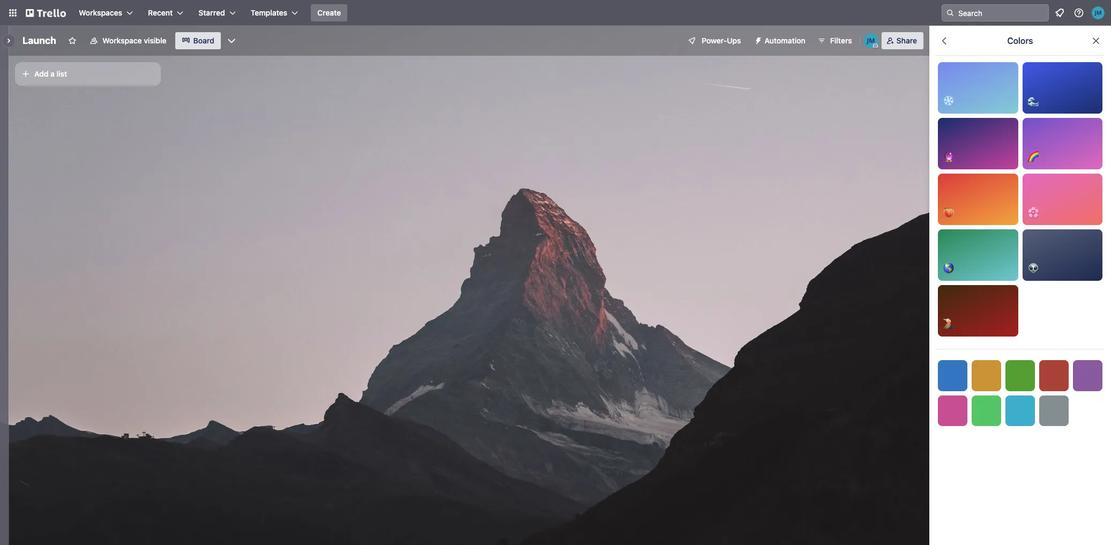 Task type: vqa. For each thing, say whether or not it's contained in the screenshot.
Click to unstar this board. It will be removed from your starred list. image to the left
no



Task type: locate. For each thing, give the bounding box(es) containing it.
🌋
[[944, 319, 955, 329]]

primary element
[[0, 0, 1112, 26]]

❄️
[[944, 96, 955, 106]]

workspace
[[102, 36, 142, 45]]

workspaces
[[79, 8, 122, 17]]

starred
[[199, 8, 225, 17]]

star or unstar board image
[[68, 36, 77, 45]]

customize views image
[[226, 35, 237, 46]]

colors
[[1008, 36, 1034, 46]]

filters button
[[814, 32, 856, 49]]

Search field
[[955, 5, 1049, 21]]

🌎
[[944, 263, 955, 273]]

🍑
[[944, 208, 955, 217]]

recent button
[[142, 4, 190, 21]]

create
[[317, 8, 341, 17]]

automation
[[765, 36, 806, 45]]

starred button
[[192, 4, 242, 21]]

add
[[34, 69, 49, 78]]

share button
[[882, 32, 924, 49]]

back to home image
[[26, 4, 66, 21]]

👽
[[1028, 263, 1039, 273]]

board link
[[175, 32, 221, 49]]

0 notifications image
[[1054, 6, 1067, 19]]

automation button
[[750, 32, 812, 49]]

filters
[[831, 36, 852, 45]]

🌈
[[1028, 152, 1039, 161]]

workspaces button
[[72, 4, 139, 21]]

power-
[[702, 36, 727, 45]]

create button
[[311, 4, 348, 21]]

jeremy miller (jeremymiller198) image
[[1092, 6, 1105, 19]]

sm image
[[750, 32, 765, 47]]

workspace visible
[[102, 36, 167, 45]]

templates button
[[244, 4, 305, 21]]



Task type: describe. For each thing, give the bounding box(es) containing it.
🌊
[[1028, 96, 1039, 106]]

jeremy miller (jeremymiller198) image
[[864, 33, 879, 48]]

board
[[193, 36, 214, 45]]

🌸
[[1028, 208, 1039, 217]]

power-ups
[[702, 36, 741, 45]]

ups
[[727, 36, 741, 45]]

visible
[[144, 36, 167, 45]]

search image
[[946, 9, 955, 17]]

🔮
[[944, 152, 955, 161]]

recent
[[148, 8, 173, 17]]

add a list button
[[15, 62, 161, 86]]

share
[[897, 36, 918, 45]]

list
[[57, 69, 67, 78]]

switch to… image
[[8, 8, 18, 18]]

power-ups button
[[681, 32, 748, 49]]

templates
[[251, 8, 287, 17]]

launch
[[23, 35, 56, 46]]

this member is an admin of this board. image
[[873, 43, 878, 48]]

a
[[50, 69, 55, 78]]

workspace visible button
[[83, 32, 173, 49]]

Board name text field
[[17, 32, 62, 49]]

add a list
[[34, 69, 67, 78]]

open information menu image
[[1074, 8, 1085, 18]]



